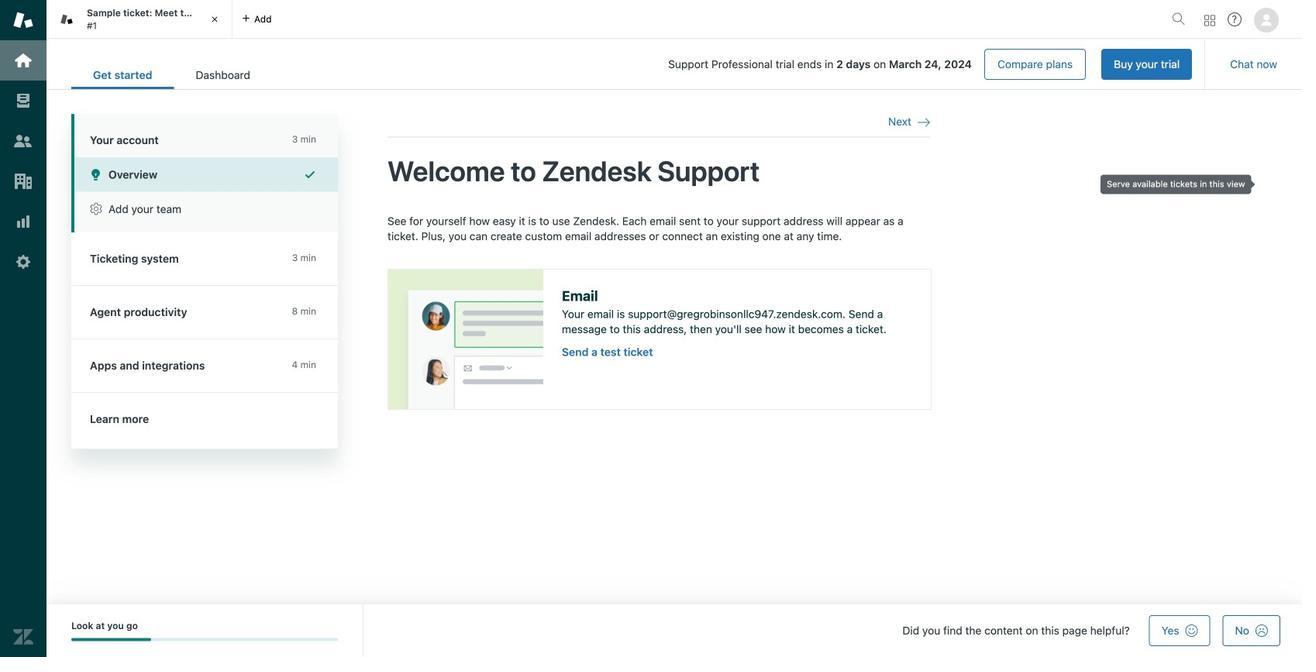 Task type: locate. For each thing, give the bounding box(es) containing it.
admin image
[[13, 252, 33, 272]]

example of email conversation inside of the ticketing system and the customer is asking the agent about reimbursement policy. image
[[389, 270, 544, 409]]

get help image
[[1228, 12, 1242, 26]]

March 24, 2024 text field
[[890, 58, 973, 71]]

customers image
[[13, 131, 33, 151]]

get started image
[[13, 50, 33, 71]]

close image
[[207, 12, 223, 27]]

tab
[[47, 0, 233, 39], [174, 60, 272, 89]]

tab list
[[71, 60, 272, 89]]

zendesk image
[[13, 627, 33, 648]]

progress bar
[[71, 639, 338, 642]]

zendesk support image
[[13, 10, 33, 30]]

reporting image
[[13, 212, 33, 232]]

heading
[[71, 114, 338, 157]]



Task type: vqa. For each thing, say whether or not it's contained in the screenshot.
topmost "tab"
yes



Task type: describe. For each thing, give the bounding box(es) containing it.
tabs tab list
[[47, 0, 1166, 39]]

organizations image
[[13, 171, 33, 192]]

views image
[[13, 91, 33, 111]]

zendesk products image
[[1205, 15, 1216, 26]]

0 vertical spatial tab
[[47, 0, 233, 39]]

1 vertical spatial tab
[[174, 60, 272, 89]]

main element
[[0, 0, 47, 658]]



